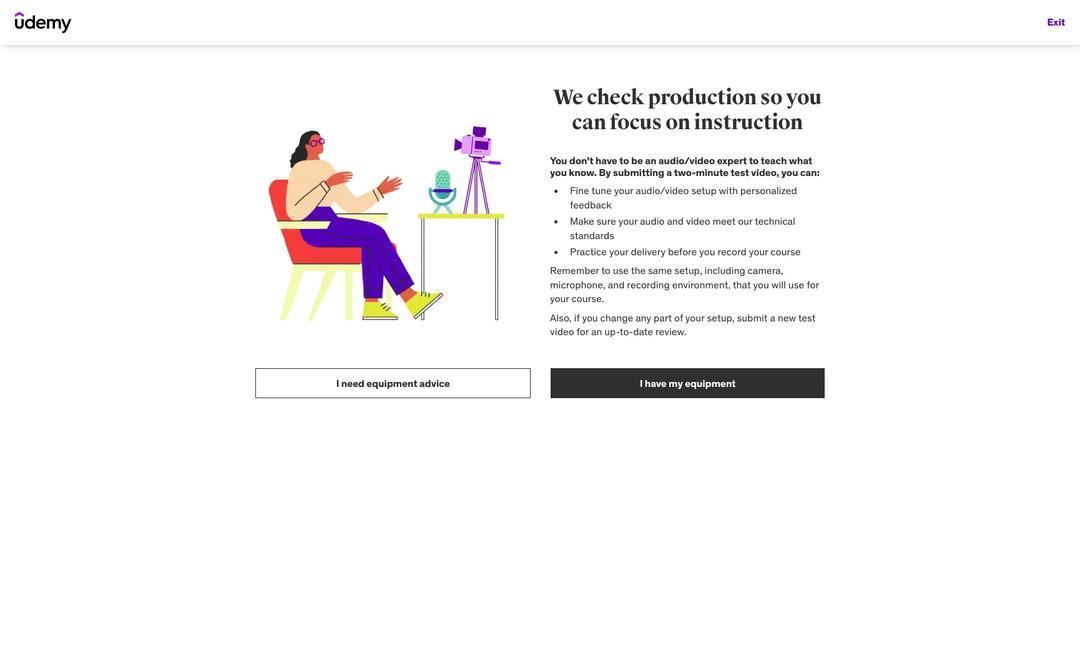 Task type: describe. For each thing, give the bounding box(es) containing it.
production
[[648, 84, 757, 111]]

will
[[772, 278, 786, 291]]

submitting
[[613, 166, 665, 179]]

including
[[705, 264, 746, 277]]

0 vertical spatial use
[[613, 264, 629, 277]]

you inside we check production so you can focus on instruction
[[786, 84, 822, 111]]

your inside remember to use the same setup, including camera, microphone, and recording environment, that you will use for your course.
[[550, 292, 569, 305]]

test inside also, if you change any part of your setup, submit a new test video for an up-to-date review.
[[799, 311, 816, 324]]

1 equipment from the left
[[367, 377, 418, 390]]

i need equipment advice
[[336, 377, 450, 390]]

fine
[[570, 185, 590, 197]]

i need equipment advice link
[[255, 369, 531, 399]]

for inside remember to use the same setup, including camera, microphone, and recording environment, that you will use for your course.
[[807, 278, 819, 291]]

our
[[738, 215, 753, 227]]

feedback
[[570, 198, 612, 211]]

same
[[648, 264, 673, 277]]

what
[[789, 154, 813, 167]]

tune
[[592, 185, 612, 197]]

camera,
[[748, 264, 784, 277]]

1 horizontal spatial use
[[789, 278, 805, 291]]

focus
[[610, 109, 662, 136]]

0 vertical spatial audio/video
[[659, 154, 715, 167]]

course
[[771, 245, 801, 258]]

advice
[[420, 377, 450, 390]]

to-
[[620, 325, 633, 338]]

also,
[[550, 311, 572, 324]]

change
[[601, 311, 634, 324]]

equipment inside button
[[685, 377, 736, 390]]

know.
[[569, 166, 597, 179]]

if
[[574, 311, 580, 324]]

a inside also, if you change any part of your setup, submit a new test video for an up-to-date review.
[[770, 311, 776, 324]]

and inside remember to use the same setup, including camera, microphone, and recording environment, that you will use for your course.
[[608, 278, 625, 291]]

microphone,
[[550, 278, 606, 291]]

record
[[718, 245, 747, 258]]

before
[[668, 245, 697, 258]]

your right tune
[[614, 185, 634, 197]]

recording
[[627, 278, 670, 291]]

two-
[[674, 166, 696, 179]]

exit button
[[1048, 7, 1066, 37]]

setup, inside also, if you change any part of your setup, submit a new test video for an up-to-date review.
[[707, 311, 735, 324]]

that
[[733, 278, 751, 291]]

with
[[719, 185, 738, 197]]

also, if you change any part of your setup, submit a new test video for an up-to-date review.
[[550, 311, 816, 338]]

by
[[599, 166, 611, 179]]

delivery
[[631, 245, 666, 258]]

i have my equipment
[[640, 377, 736, 390]]

environment,
[[673, 278, 731, 291]]

your right sure
[[619, 215, 638, 227]]

on
[[666, 109, 691, 136]]

video inside also, if you change any part of your setup, submit a new test video for an up-to-date review.
[[550, 325, 574, 338]]

expert
[[717, 154, 747, 167]]

practice
[[570, 245, 607, 258]]

i for i need equipment advice
[[336, 377, 339, 390]]

you left the record
[[700, 245, 716, 258]]

you left can:
[[782, 166, 798, 179]]

you
[[550, 154, 567, 167]]

up-
[[605, 325, 620, 338]]

you left know.
[[550, 166, 567, 179]]

for inside also, if you change any part of your setup, submit a new test video for an up-to-date review.
[[577, 325, 589, 338]]



Task type: vqa. For each thing, say whether or not it's contained in the screenshot.
oriented? in the right of the page
no



Task type: locate. For each thing, give the bounding box(es) containing it.
1 horizontal spatial video
[[686, 215, 711, 227]]

new
[[778, 311, 796, 324]]

video inside you don't have to be an audio/video expert to teach what you know. by submitting a two-minute test video, you can: fine tune your audio/video setup with personalized feedback make sure your audio and video meet our technical standards practice your delivery before you record your course
[[686, 215, 711, 227]]

check
[[587, 84, 645, 111]]

and right audio
[[667, 215, 684, 227]]

have left my
[[645, 377, 667, 390]]

part
[[654, 311, 672, 324]]

i
[[336, 377, 339, 390], [640, 377, 643, 390]]

an inside you don't have to be an audio/video expert to teach what you know. by submitting a two-minute test video, you can: fine tune your audio/video setup with personalized feedback make sure your audio and video meet our technical standards practice your delivery before you record your course
[[645, 154, 657, 167]]

1 horizontal spatial to
[[620, 154, 629, 167]]

we
[[553, 84, 583, 111]]

and
[[667, 215, 684, 227], [608, 278, 625, 291]]

be
[[631, 154, 643, 167]]

use
[[613, 264, 629, 277], [789, 278, 805, 291]]

your
[[614, 185, 634, 197], [619, 215, 638, 227], [610, 245, 629, 258], [749, 245, 769, 258], [550, 292, 569, 305], [686, 311, 705, 324]]

to down practice in the right top of the page
[[602, 264, 611, 277]]

the
[[631, 264, 646, 277]]

video
[[686, 215, 711, 227], [550, 325, 574, 338]]

personalized
[[741, 185, 797, 197]]

setup,
[[675, 264, 703, 277], [707, 311, 735, 324]]

you don't have to be an audio/video expert to teach what you know. by submitting a two-minute test video, you can: fine tune your audio/video setup with personalized feedback make sure your audio and video meet our technical standards practice your delivery before you record your course
[[550, 154, 820, 258]]

your inside also, if you change any part of your setup, submit a new test video for an up-to-date review.
[[686, 311, 705, 324]]

your right of at the right of page
[[686, 311, 705, 324]]

don't
[[570, 154, 594, 167]]

your up also,
[[550, 292, 569, 305]]

audio/video up setup
[[659, 154, 715, 167]]

your left delivery
[[610, 245, 629, 258]]

have inside you don't have to be an audio/video expert to teach what you know. by submitting a two-minute test video, you can: fine tune your audio/video setup with personalized feedback make sure your audio and video meet our technical standards practice your delivery before you record your course
[[596, 154, 618, 167]]

you right if
[[582, 311, 598, 324]]

exit
[[1048, 16, 1066, 28]]

1 vertical spatial test
[[799, 311, 816, 324]]

0 vertical spatial for
[[807, 278, 819, 291]]

0 horizontal spatial video
[[550, 325, 574, 338]]

0 vertical spatial a
[[667, 166, 672, 179]]

for right will
[[807, 278, 819, 291]]

1 vertical spatial use
[[789, 278, 805, 291]]

1 horizontal spatial have
[[645, 377, 667, 390]]

test inside you don't have to be an audio/video expert to teach what you know. by submitting a two-minute test video, you can: fine tune your audio/video setup with personalized feedback make sure your audio and video meet our technical standards practice your delivery before you record your course
[[731, 166, 749, 179]]

for
[[807, 278, 819, 291], [577, 325, 589, 338]]

a left "two-" in the right of the page
[[667, 166, 672, 179]]

1 horizontal spatial i
[[640, 377, 643, 390]]

minute
[[696, 166, 729, 179]]

sure
[[597, 215, 616, 227]]

1 vertical spatial have
[[645, 377, 667, 390]]

my
[[669, 377, 683, 390]]

have
[[596, 154, 618, 167], [645, 377, 667, 390]]

0 horizontal spatial equipment
[[367, 377, 418, 390]]

setup
[[692, 185, 717, 197]]

0 horizontal spatial a
[[667, 166, 672, 179]]

remember
[[550, 264, 599, 277]]

i left need
[[336, 377, 339, 390]]

test right "new"
[[799, 311, 816, 324]]

your up camera,
[[749, 245, 769, 258]]

setup, inside remember to use the same setup, including camera, microphone, and recording environment, that you will use for your course.
[[675, 264, 703, 277]]

1 i from the left
[[336, 377, 339, 390]]

0 horizontal spatial use
[[613, 264, 629, 277]]

you
[[786, 84, 822, 111], [550, 166, 567, 179], [782, 166, 798, 179], [700, 245, 716, 258], [754, 278, 769, 291], [582, 311, 598, 324]]

video left "meet"
[[686, 215, 711, 227]]

0 horizontal spatial setup,
[[675, 264, 703, 277]]

0 vertical spatial have
[[596, 154, 618, 167]]

a left "new"
[[770, 311, 776, 324]]

audio/video down "two-" in the right of the page
[[636, 185, 689, 197]]

1 horizontal spatial a
[[770, 311, 776, 324]]

udemy image
[[15, 12, 72, 33]]

i for i have my equipment
[[640, 377, 643, 390]]

and inside you don't have to be an audio/video expert to teach what you know. by submitting a two-minute test video, you can: fine tune your audio/video setup with personalized feedback make sure your audio and video meet our technical standards practice your delivery before you record your course
[[667, 215, 684, 227]]

1 horizontal spatial equipment
[[685, 377, 736, 390]]

teach
[[761, 154, 787, 167]]

you inside remember to use the same setup, including camera, microphone, and recording environment, that you will use for your course.
[[754, 278, 769, 291]]

video,
[[751, 166, 780, 179]]

to left be
[[620, 154, 629, 167]]

to
[[620, 154, 629, 167], [749, 154, 759, 167], [602, 264, 611, 277]]

an right be
[[645, 154, 657, 167]]

an
[[645, 154, 657, 167], [591, 325, 602, 338]]

need
[[341, 377, 365, 390]]

to left teach
[[749, 154, 759, 167]]

1 vertical spatial an
[[591, 325, 602, 338]]

0 horizontal spatial to
[[602, 264, 611, 277]]

and left recording
[[608, 278, 625, 291]]

technical
[[755, 215, 796, 227]]

0 horizontal spatial and
[[608, 278, 625, 291]]

1 vertical spatial video
[[550, 325, 574, 338]]

2 equipment from the left
[[685, 377, 736, 390]]

date
[[633, 325, 653, 338]]

setup, up environment, in the right top of the page
[[675, 264, 703, 277]]

i have my equipment button
[[551, 369, 825, 399]]

remember to use the same setup, including camera, microphone, and recording environment, that you will use for your course.
[[550, 264, 819, 305]]

have inside button
[[645, 377, 667, 390]]

you right so
[[786, 84, 822, 111]]

0 vertical spatial video
[[686, 215, 711, 227]]

audio/video
[[659, 154, 715, 167], [636, 185, 689, 197]]

a inside you don't have to be an audio/video expert to teach what you know. by submitting a two-minute test video, you can: fine tune your audio/video setup with personalized feedback make sure your audio and video meet our technical standards practice your delivery before you record your course
[[667, 166, 672, 179]]

use left 'the'
[[613, 264, 629, 277]]

to inside remember to use the same setup, including camera, microphone, and recording environment, that you will use for your course.
[[602, 264, 611, 277]]

1 horizontal spatial setup,
[[707, 311, 735, 324]]

1 vertical spatial and
[[608, 278, 625, 291]]

course.
[[572, 292, 604, 305]]

so
[[761, 84, 783, 111]]

have right don't
[[596, 154, 618, 167]]

1 horizontal spatial test
[[799, 311, 816, 324]]

equipment
[[367, 377, 418, 390], [685, 377, 736, 390]]

1 vertical spatial setup,
[[707, 311, 735, 324]]

1 horizontal spatial an
[[645, 154, 657, 167]]

equipment right need
[[367, 377, 418, 390]]

you inside also, if you change any part of your setup, submit a new test video for an up-to-date review.
[[582, 311, 598, 324]]

an left up-
[[591, 325, 602, 338]]

audio
[[640, 215, 665, 227]]

0 horizontal spatial have
[[596, 154, 618, 167]]

meet
[[713, 215, 736, 227]]

2 horizontal spatial to
[[749, 154, 759, 167]]

a
[[667, 166, 672, 179], [770, 311, 776, 324]]

for down if
[[577, 325, 589, 338]]

1 vertical spatial a
[[770, 311, 776, 324]]

1 vertical spatial for
[[577, 325, 589, 338]]

0 horizontal spatial i
[[336, 377, 339, 390]]

0 vertical spatial an
[[645, 154, 657, 167]]

make
[[570, 215, 595, 227]]

2 i from the left
[[640, 377, 643, 390]]

0 vertical spatial test
[[731, 166, 749, 179]]

instruction
[[694, 109, 803, 136]]

i inside button
[[640, 377, 643, 390]]

submit
[[737, 311, 768, 324]]

equipment right my
[[685, 377, 736, 390]]

1 horizontal spatial and
[[667, 215, 684, 227]]

setup, left "submit"
[[707, 311, 735, 324]]

1 horizontal spatial for
[[807, 278, 819, 291]]

test
[[731, 166, 749, 179], [799, 311, 816, 324]]

0 horizontal spatial test
[[731, 166, 749, 179]]

0 horizontal spatial an
[[591, 325, 602, 338]]

0 vertical spatial and
[[667, 215, 684, 227]]

you down camera,
[[754, 278, 769, 291]]

any
[[636, 311, 652, 324]]

an inside also, if you change any part of your setup, submit a new test video for an up-to-date review.
[[591, 325, 602, 338]]

i left my
[[640, 377, 643, 390]]

can
[[572, 109, 607, 136]]

we check production so you can focus on instruction
[[553, 84, 822, 136]]

0 horizontal spatial for
[[577, 325, 589, 338]]

can:
[[801, 166, 820, 179]]

standards
[[570, 229, 615, 241]]

test up "with"
[[731, 166, 749, 179]]

use right will
[[789, 278, 805, 291]]

review.
[[656, 325, 687, 338]]

of
[[675, 311, 683, 324]]

0 vertical spatial setup,
[[675, 264, 703, 277]]

video down also,
[[550, 325, 574, 338]]

1 vertical spatial audio/video
[[636, 185, 689, 197]]



